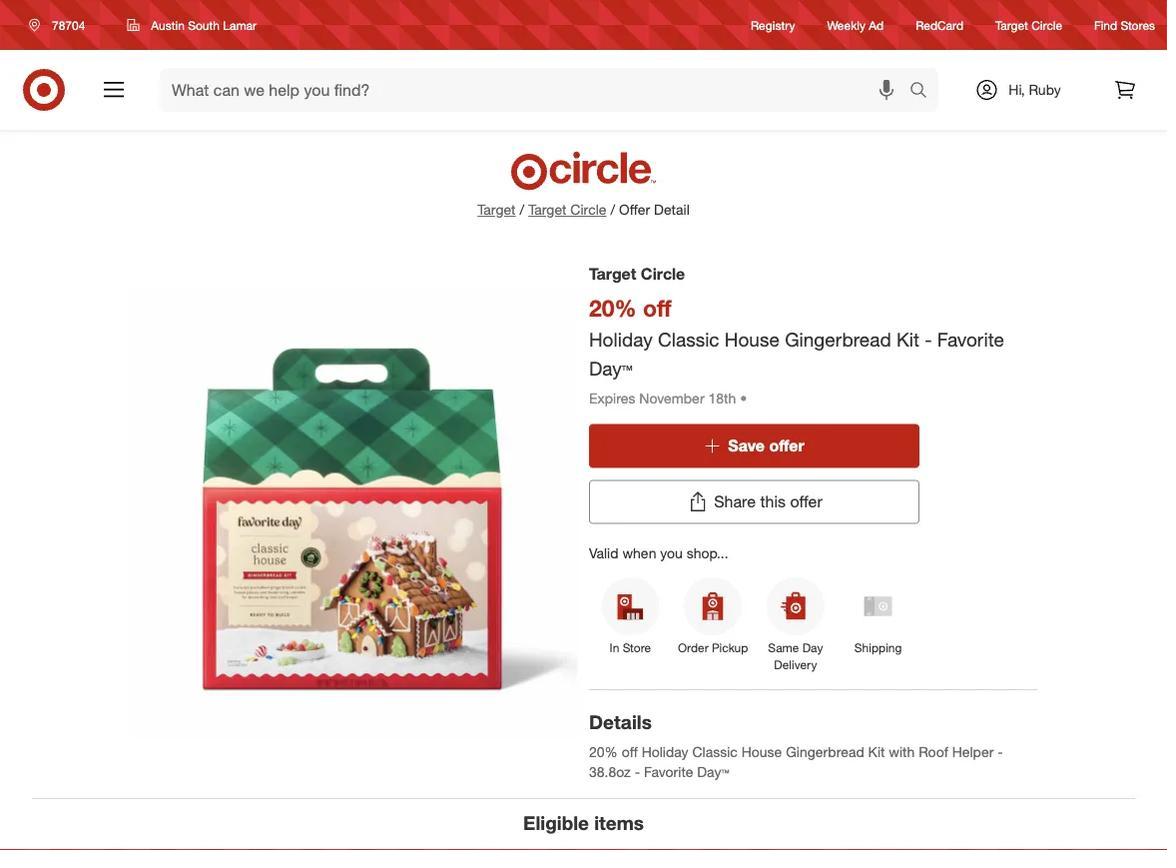 Task type: describe. For each thing, give the bounding box(es) containing it.
house inside 20% off holiday classic house gingerbread kit - favorite day™ expires november 18th •
[[725, 327, 780, 350]]

hi, ruby
[[1009, 81, 1062, 98]]

house inside details 20% off holiday classic house gingerbread kit with roof helper - 38.8oz - favorite day™
[[742, 743, 782, 761]]

•
[[740, 389, 747, 406]]

expires
[[589, 389, 636, 406]]

redcard
[[916, 17, 964, 32]]

kit inside 20% off holiday classic house gingerbread kit - favorite day™ expires november 18th •
[[897, 327, 920, 350]]

in store
[[610, 640, 651, 655]]

target right target link
[[529, 201, 567, 218]]

store
[[623, 640, 651, 655]]

this
[[761, 492, 786, 511]]

ruby
[[1029, 81, 1062, 98]]

38.8oz
[[589, 763, 631, 780]]

save offer
[[729, 436, 805, 455]]

valid
[[589, 544, 619, 561]]

save offer button
[[589, 424, 920, 468]]

78704
[[52, 17, 85, 32]]

favorite inside 20% off holiday classic house gingerbread kit - favorite day™ expires november 18th •
[[938, 327, 1005, 350]]

off inside details 20% off holiday classic house gingerbread kit with roof helper - 38.8oz - favorite day™
[[622, 743, 638, 761]]

registry
[[751, 17, 796, 32]]

0 horizontal spatial circle
[[571, 201, 607, 218]]

south
[[188, 17, 220, 32]]

find stores link
[[1095, 16, 1156, 34]]

classic inside 20% off holiday classic house gingerbread kit - favorite day™ expires november 18th •
[[658, 327, 720, 350]]

20% inside details 20% off holiday classic house gingerbread kit with roof helper - 38.8oz - favorite day™
[[589, 743, 618, 761]]

1 horizontal spatial target circle link
[[996, 16, 1063, 34]]

offer
[[619, 201, 650, 218]]

1 vertical spatial offer
[[791, 492, 823, 511]]

weekly ad
[[828, 17, 884, 32]]

share this offer
[[714, 492, 823, 511]]

search
[[901, 82, 949, 101]]

0 vertical spatial target circle
[[996, 17, 1063, 32]]

target left target circle "button"
[[478, 201, 516, 218]]

shop...
[[687, 544, 729, 561]]

favorite inside details 20% off holiday classic house gingerbread kit with roof helper - 38.8oz - favorite day™
[[644, 763, 694, 780]]

austin south lamar button
[[114, 7, 270, 43]]

eligible
[[524, 811, 589, 834]]

find stores
[[1095, 17, 1156, 32]]

details
[[589, 710, 652, 733]]

delivery
[[774, 657, 818, 672]]

target circle button
[[529, 200, 607, 220]]

same
[[769, 640, 800, 655]]

in
[[610, 640, 620, 655]]

- inside 20% off holiday classic house gingerbread kit - favorite day™ expires november 18th •
[[925, 327, 933, 350]]

0 horizontal spatial target circle link
[[529, 200, 607, 220]]

same day delivery
[[769, 640, 824, 672]]

valid when you shop...
[[589, 544, 729, 561]]

target circle logo image
[[508, 150, 660, 192]]

austin
[[151, 17, 185, 32]]

1 vertical spatial target circle
[[589, 264, 686, 283]]

weekly
[[828, 17, 866, 32]]

classic inside details 20% off holiday classic house gingerbread kit with roof helper - 38.8oz - favorite day™
[[693, 743, 738, 761]]

off inside 20% off holiday classic house gingerbread kit - favorite day™ expires november 18th •
[[643, 294, 672, 322]]



Task type: locate. For each thing, give the bounding box(es) containing it.
1 horizontal spatial favorite
[[938, 327, 1005, 350]]

0 horizontal spatial off
[[622, 743, 638, 761]]

0 horizontal spatial favorite
[[644, 763, 694, 780]]

/ left offer
[[611, 201, 615, 218]]

gingerbread
[[785, 327, 892, 350], [786, 743, 865, 761]]

target circle up hi, ruby at the right top of the page
[[996, 17, 1063, 32]]

when
[[623, 544, 657, 561]]

1 vertical spatial 20%
[[589, 743, 618, 761]]

target up hi,
[[996, 17, 1029, 32]]

day™ inside 20% off holiday classic house gingerbread kit - favorite day™ expires november 18th •
[[589, 357, 633, 380]]

target circle
[[996, 17, 1063, 32], [589, 264, 686, 283]]

kit inside details 20% off holiday classic house gingerbread kit with roof helper - 38.8oz - favorite day™
[[869, 743, 886, 761]]

off up november
[[643, 294, 672, 322]]

share
[[714, 492, 756, 511]]

november
[[640, 389, 705, 406]]

78704 button
[[16, 7, 106, 43]]

0 horizontal spatial day™
[[589, 357, 633, 380]]

1 vertical spatial circle
[[571, 201, 607, 218]]

day™
[[589, 357, 633, 380], [698, 763, 730, 780]]

1 vertical spatial target circle link
[[529, 200, 607, 220]]

target / target circle / offer detail
[[478, 201, 690, 218]]

0 vertical spatial favorite
[[938, 327, 1005, 350]]

2 horizontal spatial circle
[[1032, 17, 1063, 32]]

target circle link down target circle logo at the top of the page
[[529, 200, 607, 220]]

target circle link up hi, ruby at the right top of the page
[[996, 16, 1063, 34]]

hi,
[[1009, 81, 1025, 98]]

target down offer
[[589, 264, 637, 283]]

day™ inside details 20% off holiday classic house gingerbread kit with roof helper - 38.8oz - favorite day™
[[698, 763, 730, 780]]

1 horizontal spatial /
[[611, 201, 615, 218]]

target
[[996, 17, 1029, 32], [478, 201, 516, 218], [529, 201, 567, 218], [589, 264, 637, 283]]

0 vertical spatial day™
[[589, 357, 633, 380]]

20% up expires
[[589, 294, 637, 322]]

target link
[[478, 201, 516, 218]]

2 horizontal spatial -
[[998, 743, 1004, 761]]

with
[[889, 743, 915, 761]]

pickup
[[712, 640, 749, 655]]

1 vertical spatial off
[[622, 743, 638, 761]]

find
[[1095, 17, 1118, 32]]

off up 38.8oz
[[622, 743, 638, 761]]

save
[[729, 436, 765, 455]]

registry link
[[751, 16, 796, 34]]

day
[[803, 640, 824, 655]]

stores
[[1121, 17, 1156, 32]]

0 vertical spatial house
[[725, 327, 780, 350]]

target circle link
[[996, 16, 1063, 34], [529, 200, 607, 220]]

details 20% off holiday classic house gingerbread kit with roof helper - 38.8oz - favorite day™
[[589, 710, 1008, 780]]

detail
[[654, 201, 690, 218]]

2 20% from the top
[[589, 743, 618, 761]]

circle down target circle logo at the top of the page
[[571, 201, 607, 218]]

house up •
[[725, 327, 780, 350]]

1 horizontal spatial day™
[[698, 763, 730, 780]]

house down 'delivery'
[[742, 743, 782, 761]]

1 vertical spatial favorite
[[644, 763, 694, 780]]

lamar
[[223, 17, 257, 32]]

share this offer button
[[589, 480, 920, 524]]

1 horizontal spatial target circle
[[996, 17, 1063, 32]]

off
[[643, 294, 672, 322], [622, 743, 638, 761]]

helper
[[953, 743, 994, 761]]

offer right "save"
[[770, 436, 805, 455]]

eligible items
[[524, 811, 644, 834]]

0 vertical spatial -
[[925, 327, 933, 350]]

search button
[[901, 68, 949, 116]]

0 vertical spatial target circle link
[[996, 16, 1063, 34]]

circle
[[1032, 17, 1063, 32], [571, 201, 607, 218], [641, 264, 686, 283]]

1 vertical spatial gingerbread
[[786, 743, 865, 761]]

/
[[520, 201, 525, 218], [611, 201, 615, 218]]

target circle down offer
[[589, 264, 686, 283]]

1 / from the left
[[520, 201, 525, 218]]

gingerbread inside 20% off holiday classic house gingerbread kit - favorite day™ expires november 18th •
[[785, 327, 892, 350]]

roof
[[919, 743, 949, 761]]

0 vertical spatial circle
[[1032, 17, 1063, 32]]

1 vertical spatial house
[[742, 743, 782, 761]]

18th
[[709, 389, 736, 406]]

order
[[678, 640, 709, 655]]

2 / from the left
[[611, 201, 615, 218]]

0 vertical spatial gingerbread
[[785, 327, 892, 350]]

0 horizontal spatial kit
[[869, 743, 886, 761]]

0 vertical spatial holiday
[[589, 327, 653, 350]]

house
[[725, 327, 780, 350], [742, 743, 782, 761]]

2 vertical spatial -
[[635, 763, 640, 780]]

ad
[[869, 17, 884, 32]]

1 vertical spatial classic
[[693, 743, 738, 761]]

shipping
[[855, 640, 902, 655]]

1 vertical spatial -
[[998, 743, 1004, 761]]

austin south lamar
[[151, 17, 257, 32]]

1 20% from the top
[[589, 294, 637, 322]]

20% inside 20% off holiday classic house gingerbread kit - favorite day™ expires november 18th •
[[589, 294, 637, 322]]

0 vertical spatial 20%
[[589, 294, 637, 322]]

0 vertical spatial offer
[[770, 436, 805, 455]]

classic
[[658, 327, 720, 350], [693, 743, 738, 761]]

0 horizontal spatial target circle
[[589, 264, 686, 283]]

items
[[595, 811, 644, 834]]

holiday inside 20% off holiday classic house gingerbread kit - favorite day™ expires november 18th •
[[589, 327, 653, 350]]

2 vertical spatial circle
[[641, 264, 686, 283]]

20%
[[589, 294, 637, 322], [589, 743, 618, 761]]

holiday up expires
[[589, 327, 653, 350]]

1 horizontal spatial off
[[643, 294, 672, 322]]

1 horizontal spatial -
[[925, 327, 933, 350]]

/ right target link
[[520, 201, 525, 218]]

circle down detail
[[641, 264, 686, 283]]

holiday inside details 20% off holiday classic house gingerbread kit with roof helper - 38.8oz - favorite day™
[[642, 743, 689, 761]]

What can we help you find? suggestions appear below search field
[[160, 68, 915, 112]]

order pickup
[[678, 640, 749, 655]]

gingerbread inside details 20% off holiday classic house gingerbread kit with roof helper - 38.8oz - favorite day™
[[786, 743, 865, 761]]

redcard link
[[916, 16, 964, 34]]

20% off holiday classic house gingerbread kit - favorite day™ expires november 18th •
[[589, 294, 1005, 406]]

1 horizontal spatial circle
[[641, 264, 686, 283]]

weekly ad link
[[828, 16, 884, 34]]

-
[[925, 327, 933, 350], [998, 743, 1004, 761], [635, 763, 640, 780]]

kit
[[897, 327, 920, 350], [869, 743, 886, 761]]

circle left find
[[1032, 17, 1063, 32]]

holiday
[[589, 327, 653, 350], [642, 743, 689, 761]]

0 horizontal spatial -
[[635, 763, 640, 780]]

offer
[[770, 436, 805, 455], [791, 492, 823, 511]]

1 horizontal spatial kit
[[897, 327, 920, 350]]

favorite
[[938, 327, 1005, 350], [644, 763, 694, 780]]

1 vertical spatial holiday
[[642, 743, 689, 761]]

0 horizontal spatial /
[[520, 201, 525, 218]]

1 vertical spatial day™
[[698, 763, 730, 780]]

you
[[661, 544, 683, 561]]

0 vertical spatial off
[[643, 294, 672, 322]]

offer right "this"
[[791, 492, 823, 511]]

20% up 38.8oz
[[589, 743, 618, 761]]

1 vertical spatial kit
[[869, 743, 886, 761]]

0 vertical spatial kit
[[897, 327, 920, 350]]

0 vertical spatial classic
[[658, 327, 720, 350]]

holiday down details on the bottom of page
[[642, 743, 689, 761]]



Task type: vqa. For each thing, say whether or not it's contained in the screenshot.
Women's Snowflake Cozy Crew Socks - A New Day™ 4-10 Image
no



